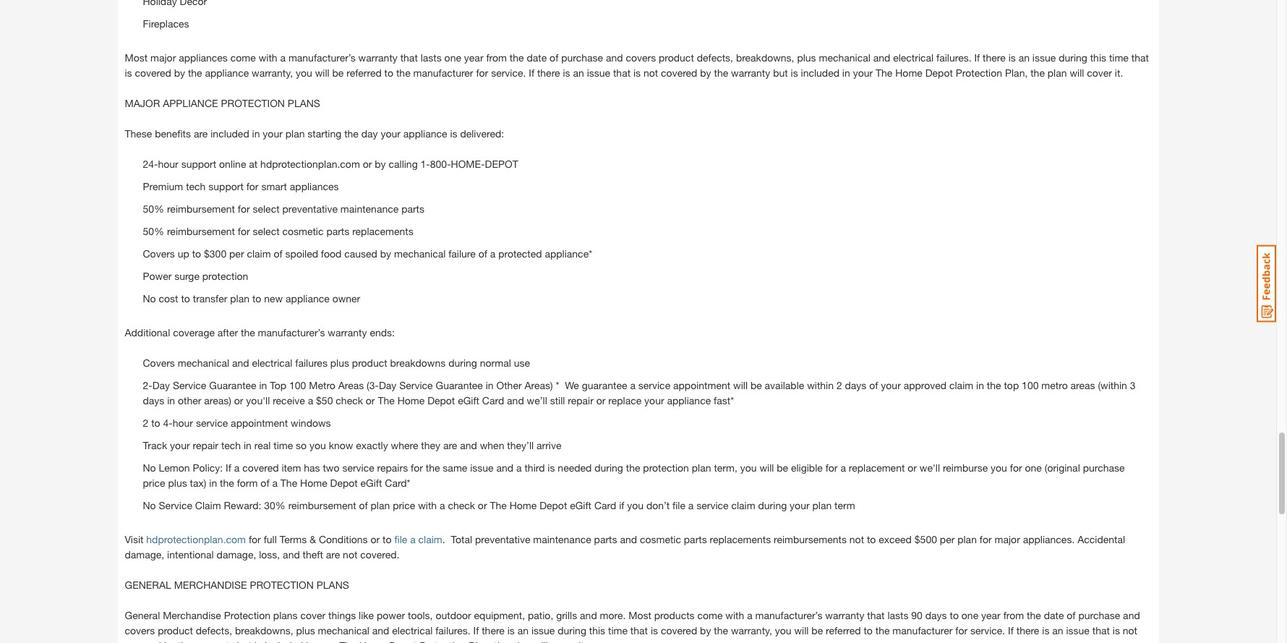 Task type: describe. For each thing, give the bounding box(es) containing it.
premium
[[143, 180, 183, 192]]

service down breakdowns
[[400, 379, 433, 391]]

support for for
[[209, 180, 244, 192]]

or up covered.
[[371, 533, 380, 545]]

1 vertical spatial repair
[[193, 439, 218, 451]]

merchandise
[[174, 579, 247, 591]]

and inside 2-day service guarantee in top 100 metro areas (3-day service guarantee in other areas) *  we guarantee a service appointment will be available within 2 days of your approved claim in the top 100 metro areas (within 3 days in other areas) or you'll receive a $50 check or the home depot egift card and we'll still repair or replace your appliance fast*
[[507, 394, 524, 407]]

third
[[525, 462, 545, 474]]

term,
[[714, 462, 738, 474]]

or down when
[[478, 499, 487, 511]]

one inside 'no lemon policy: if a covered item has two service repairs for the same issue and a third is needed during the protection plan term, you will be eligible for a replacement or we'll reimburse you for one (original purchase price plus tax) in the form of a the home depot egift card*'
[[1026, 462, 1042, 474]]

0 horizontal spatial included
[[211, 127, 249, 140]]

2-day service guarantee in top 100 metro areas (3-day service guarantee in other areas) *  we guarantee a service appointment will be available within 2 days of your approved claim in the top 100 metro areas (within 3 days in other areas) or you'll receive a $50 check or the home depot egift card and we'll still repair or replace your appliance fast*
[[143, 379, 1136, 407]]

included inside general merchandise protection plans cover things like power tools, outdoor equipment, patio, grills and more. most products come with a manufacturer's warranty that lasts 90 days to one year from the date of purchase and covers product defects, breakdowns, plus mechanical and electrical failures. if there is an issue during this time that is covered by the warranty, you will be referred to the manufacturer for service. if there is an issue that is not covered by the warranty but is included in your the home depot protection plan, the plan will cover it.
[[265, 640, 303, 643]]

no service claim reward: 30% reimbursement of plan price with a check or the home depot egift card if you don't file a service claim during your plan term
[[143, 499, 856, 511]]

1 horizontal spatial days
[[845, 379, 867, 391]]

3
[[1131, 379, 1136, 391]]

are inside .  total preventative maintenance parts and cosmetic parts replacements reimbursements not to exceed $500 per plan for major appliances. accidental damage, intentional damage, loss, and theft are not covered.
[[326, 548, 340, 561]]

from inside most major appliances come with a manufacturer's warranty that lasts one year from the date of purchase and covers product defects, breakdowns, plus mechanical and electrical failures. if there is an issue during this time that is covered by the appliance warranty, you will be referred to the manufacturer for service. if there is an issue that is not covered by the warranty but is included in your the home depot protection plan, the plan will cover it.
[[487, 51, 507, 64]]

where
[[391, 439, 418, 451]]

the inside 2-day service guarantee in top 100 metro areas (3-day service guarantee in other areas) *  we guarantee a service appointment will be available within 2 days of your approved claim in the top 100 metro areas (within 3 days in other areas) or you'll receive a $50 check or the home depot egift card and we'll still repair or replace your appliance fast*
[[378, 394, 395, 407]]

this inside most major appliances come with a manufacturer's warranty that lasts one year from the date of purchase and covers product defects, breakdowns, plus mechanical and electrical failures. if there is an issue during this time that is covered by the appliance warranty, you will be referred to the manufacturer for service. if there is an issue that is not covered by the warranty but is included in your the home depot protection plan, the plan will cover it.
[[1091, 51, 1107, 64]]

plan inside .  total preventative maintenance parts and cosmetic parts replacements reimbursements not to exceed $500 per plan for major appliances. accidental damage, intentional damage, loss, and theft are not covered.
[[958, 533, 977, 545]]

visit
[[125, 533, 144, 545]]

so
[[296, 439, 307, 451]]

and inside 'no lemon policy: if a covered item has two service repairs for the same issue and a third is needed during the protection plan term, you will be eligible for a replacement or we'll reimburse you for one (original purchase price plus tax) in the form of a the home depot egift card*'
[[497, 462, 514, 474]]

date inside most major appliances come with a manufacturer's warranty that lasts one year from the date of purchase and covers product defects, breakdowns, plus mechanical and electrical failures. if there is an issue during this time that is covered by the appliance warranty, you will be referred to the manufacturer for service. if there is an issue that is not covered by the warranty but is included in your the home depot protection plan, the plan will cover it.
[[527, 51, 547, 64]]

use
[[514, 357, 530, 369]]

or down day
[[363, 158, 372, 170]]

service down the tax)
[[159, 499, 192, 511]]

1 horizontal spatial with
[[418, 499, 437, 511]]

1 vertical spatial protection
[[224, 609, 271, 621]]

$300
[[204, 247, 227, 260]]

day
[[362, 127, 378, 140]]

merchandise
[[163, 609, 221, 621]]

0 horizontal spatial tech
[[186, 180, 206, 192]]

you inside general merchandise protection plans cover things like power tools, outdoor equipment, patio, grills and more. most products come with a manufacturer's warranty that lasts 90 days to one year from the date of purchase and covers product defects, breakdowns, plus mechanical and electrical failures. if there is an issue during this time that is covered by the warranty, you will be referred to the manufacturer for service. if there is an issue that is not covered by the warranty but is included in your the home depot protection plan, the plan will cover it.
[[775, 624, 792, 637]]

to inside most major appliances come with a manufacturer's warranty that lasts one year from the date of purchase and covers product defects, breakdowns, plus mechanical and electrical failures. if there is an issue during this time that is covered by the appliance warranty, you will be referred to the manufacturer for service. if there is an issue that is not covered by the warranty but is included in your the home depot protection plan, the plan will cover it.
[[385, 67, 394, 79]]

top
[[1005, 379, 1020, 391]]

at
[[249, 158, 258, 170]]

caused
[[345, 247, 378, 260]]

depot inside most major appliances come with a manufacturer's warranty that lasts one year from the date of purchase and covers product defects, breakdowns, plus mechanical and electrical failures. if there is an issue during this time that is covered by the appliance warranty, you will be referred to the manufacturer for service. if there is an issue that is not covered by the warranty but is included in your the home depot protection plan, the plan will cover it.
[[926, 67, 953, 79]]

reimbursement for 50% reimbursement for select preventative maintenance parts
[[167, 203, 235, 215]]

card*
[[385, 477, 411, 489]]

depot
[[485, 158, 519, 170]]

conditions
[[319, 533, 368, 545]]

we'll
[[920, 462, 941, 474]]

within
[[808, 379, 834, 391]]

the inside 2-day service guarantee in top 100 metro areas (3-day service guarantee in other areas) *  we guarantee a service appointment will be available within 2 days of your approved claim in the top 100 metro areas (within 3 days in other areas) or you'll receive a $50 check or the home depot egift card and we'll still repair or replace your appliance fast*
[[987, 379, 1002, 391]]

power
[[377, 609, 405, 621]]

protection for merchandise
[[250, 579, 314, 591]]

$50
[[316, 394, 333, 407]]

no for no service claim reward: 30% reimbursement of plan price with a check or the home depot egift card if you don't file a service claim during your plan term
[[143, 499, 156, 511]]

form
[[237, 477, 258, 489]]

feedback link image
[[1257, 245, 1277, 323]]

covers inside general merchandise protection plans cover things like power tools, outdoor equipment, patio, grills and more. most products come with a manufacturer's warranty that lasts 90 days to one year from the date of purchase and covers product defects, breakdowns, plus mechanical and electrical failures. if there is an issue during this time that is covered by the warranty, you will be referred to the manufacturer for service. if there is an issue that is not covered by the warranty but is included in your the home depot protection plan, the plan will cover it.
[[125, 624, 155, 637]]

if
[[619, 499, 625, 511]]

select for cosmetic
[[253, 225, 280, 237]]

1 vertical spatial time
[[274, 439, 293, 451]]

0 horizontal spatial preventative
[[282, 203, 338, 215]]

top
[[270, 379, 287, 391]]

in inside most major appliances come with a manufacturer's warranty that lasts one year from the date of purchase and covers product defects, breakdowns, plus mechanical and electrical failures. if there is an issue during this time that is covered by the appliance warranty, you will be referred to the manufacturer for service. if there is an issue that is not covered by the warranty but is included in your the home depot protection plan, the plan will cover it.
[[843, 67, 851, 79]]

tax)
[[190, 477, 206, 489]]

0 horizontal spatial cover
[[301, 609, 326, 621]]

general
[[125, 579, 171, 591]]

plus inside 'no lemon policy: if a covered item has two service repairs for the same issue and a third is needed during the protection plan term, you will be eligible for a replacement or we'll reimburse you for one (original purchase price plus tax) in the form of a the home depot egift card*'
[[168, 477, 187, 489]]

1 horizontal spatial appliances
[[290, 180, 339, 192]]

covers mechanical and electrical failures plus product breakdowns during normal use
[[143, 357, 530, 369]]

1 vertical spatial electrical
[[252, 357, 293, 369]]

more.
[[600, 609, 626, 621]]

plan inside general merchandise protection plans cover things like power tools, outdoor equipment, patio, grills and more. most products come with a manufacturer's warranty that lasts 90 days to one year from the date of purchase and covers product defects, breakdowns, plus mechanical and electrical failures. if there is an issue during this time that is covered by the warranty, you will be referred to the manufacturer for service. if there is an issue that is not covered by the warranty but is included in your the home depot protection plan, the plan will cover it.
[[512, 640, 531, 643]]

it. inside most major appliances come with a manufacturer's warranty that lasts one year from the date of purchase and covers product defects, breakdowns, plus mechanical and electrical failures. if there is an issue during this time that is covered by the appliance warranty, you will be referred to the manufacturer for service. if there is an issue that is not covered by the warranty but is included in your the home depot protection plan, the plan will cover it.
[[1116, 67, 1124, 79]]

accidental
[[1078, 533, 1126, 545]]

in inside 'no lemon policy: if a covered item has two service repairs for the same issue and a third is needed during the protection plan term, you will be eligible for a replacement or we'll reimburse you for one (original purchase price plus tax) in the form of a the home depot egift card*'
[[209, 477, 217, 489]]

1 vertical spatial 2
[[143, 417, 149, 429]]

2 horizontal spatial are
[[443, 439, 458, 451]]

0 vertical spatial maintenance
[[341, 203, 399, 215]]

0 vertical spatial hdprotectionplan.com
[[261, 158, 360, 170]]

home inside most major appliances come with a manufacturer's warranty that lasts one year from the date of purchase and covers product defects, breakdowns, plus mechanical and electrical failures. if there is an issue during this time that is covered by the appliance warranty, you will be referred to the manufacturer for service. if there is an issue that is not covered by the warranty but is included in your the home depot protection plan, the plan will cover it.
[[896, 67, 923, 79]]

it. inside general merchandise protection plans cover things like power tools, outdoor equipment, patio, grills and more. most products come with a manufacturer's warranty that lasts 90 days to one year from the date of purchase and covers product defects, breakdowns, plus mechanical and electrical failures. if there is an issue during this time that is covered by the warranty, you will be referred to the manufacturer for service. if there is an issue that is not covered by the warranty but is included in your the home depot protection plan, the plan will cover it.
[[579, 640, 587, 643]]

in inside general merchandise protection plans cover things like power tools, outdoor equipment, patio, grills and more. most products come with a manufacturer's warranty that lasts 90 days to one year from the date of purchase and covers product defects, breakdowns, plus mechanical and electrical failures. if there is an issue during this time that is covered by the warranty, you will be referred to the manufacturer for service. if there is an issue that is not covered by the warranty but is included in your the home depot protection plan, the plan will cover it.
[[306, 640, 314, 643]]

2 100 from the left
[[1022, 379, 1039, 391]]

manufacturer's inside most major appliances come with a manufacturer's warranty that lasts one year from the date of purchase and covers product defects, breakdowns, plus mechanical and electrical failures. if there is an issue during this time that is covered by the appliance warranty, you will be referred to the manufacturer for service. if there is an issue that is not covered by the warranty but is included in your the home depot protection plan, the plan will cover it.
[[289, 51, 356, 64]]

1 vertical spatial check
[[448, 499, 475, 511]]

1 vertical spatial hour
[[173, 417, 193, 429]]

major appliance protection plans
[[125, 97, 320, 109]]

50% reimbursement for select cosmetic parts replacements
[[143, 225, 414, 237]]

0 vertical spatial per
[[229, 247, 244, 260]]

or inside 'no lemon policy: if a covered item has two service repairs for the same issue and a third is needed during the protection plan term, you will be eligible for a replacement or we'll reimburse you for one (original purchase price plus tax) in the form of a the home depot egift card*'
[[908, 462, 917, 474]]

failures. inside most major appliances come with a manufacturer's warranty that lasts one year from the date of purchase and covers product defects, breakdowns, plus mechanical and electrical failures. if there is an issue during this time that is covered by the appliance warranty, you will be referred to the manufacturer for service. if there is an issue that is not covered by the warranty but is included in your the home depot protection plan, the plan will cover it.
[[937, 51, 972, 64]]

service inside 2-day service guarantee in top 100 metro areas (3-day service guarantee in other areas) *  we guarantee a service appointment will be available within 2 days of your approved claim in the top 100 metro areas (within 3 days in other areas) or you'll receive a $50 check or the home depot egift card and we'll still repair or replace your appliance fast*
[[639, 379, 671, 391]]

outdoor
[[436, 609, 471, 621]]

theft
[[303, 548, 323, 561]]

0 vertical spatial hour
[[158, 158, 179, 170]]

file a claim link
[[395, 533, 443, 545]]

2 day from the left
[[379, 379, 397, 391]]

1 horizontal spatial tech
[[221, 439, 241, 451]]

2 vertical spatial egift
[[570, 499, 592, 511]]

food
[[321, 247, 342, 260]]

new
[[264, 292, 283, 305]]

replacements inside .  total preventative maintenance parts and cosmetic parts replacements reimbursements not to exceed $500 per plan for major appliances. accidental damage, intentional damage, loss, and theft are not covered.
[[710, 533, 771, 545]]

products
[[655, 609, 695, 621]]

.  total preventative maintenance parts and cosmetic parts replacements reimbursements not to exceed $500 per plan for major appliances. accidental damage, intentional damage, loss, and theft are not covered.
[[125, 533, 1126, 561]]

a inside general merchandise protection plans cover things like power tools, outdoor equipment, patio, grills and more. most products come with a manufacturer's warranty that lasts 90 days to one year from the date of purchase and covers product defects, breakdowns, plus mechanical and electrical failures. if there is an issue during this time that is covered by the warranty, you will be referred to the manufacturer for service. if there is an issue that is not covered by the warranty but is included in your the home depot protection plan, the plan will cover it.
[[747, 609, 753, 621]]

2 vertical spatial reimbursement
[[288, 499, 356, 511]]

fast*
[[714, 394, 734, 407]]

will inside 2-day service guarantee in top 100 metro areas (3-day service guarantee in other areas) *  we guarantee a service appointment will be available within 2 days of your approved claim in the top 100 metro areas (within 3 days in other areas) or you'll receive a $50 check or the home depot egift card and we'll still repair or replace your appliance fast*
[[734, 379, 748, 391]]

of inside 2-day service guarantee in top 100 metro areas (3-day service guarantee in other areas) *  we guarantee a service appointment will be available within 2 days of your approved claim in the top 100 metro areas (within 3 days in other areas) or you'll receive a $50 check or the home depot egift card and we'll still repair or replace your appliance fast*
[[870, 379, 879, 391]]

2 guarantee from the left
[[436, 379, 483, 391]]

most inside general merchandise protection plans cover things like power tools, outdoor equipment, patio, grills and more. most products come with a manufacturer's warranty that lasts 90 days to one year from the date of purchase and covers product defects, breakdowns, plus mechanical and electrical failures. if there is an issue during this time that is covered by the warranty, you will be referred to the manufacturer for service. if there is an issue that is not covered by the warranty but is included in your the home depot protection plan, the plan will cover it.
[[629, 609, 652, 621]]

you'll
[[246, 394, 270, 407]]

home-
[[451, 158, 485, 170]]

lemon
[[159, 462, 190, 474]]

reimburse
[[943, 462, 988, 474]]

intentional
[[167, 548, 214, 561]]

owner
[[333, 292, 360, 305]]

support for online
[[181, 158, 216, 170]]

1 day from the left
[[152, 379, 170, 391]]

plan inside 'no lemon policy: if a covered item has two service repairs for the same issue and a third is needed during the protection plan term, you will be eligible for a replacement or we'll reimburse you for one (original purchase price plus tax) in the form of a the home depot egift card*'
[[692, 462, 712, 474]]

plans for major appliance protection plans
[[288, 97, 320, 109]]

be inside 'no lemon policy: if a covered item has two service repairs for the same issue and a third is needed during the protection plan term, you will be eligible for a replacement or we'll reimburse you for one (original purchase price plus tax) in the form of a the home depot egift card*'
[[777, 462, 789, 474]]

grills
[[556, 609, 577, 621]]

for inside .  total preventative maintenance parts and cosmetic parts replacements reimbursements not to exceed $500 per plan for major appliances. accidental damage, intentional damage, loss, and theft are not covered.
[[980, 533, 992, 545]]

appliance right new
[[286, 292, 330, 305]]

they
[[421, 439, 441, 451]]

plans for general merchandise protection plans
[[317, 579, 349, 591]]

1 vertical spatial appointment
[[231, 417, 288, 429]]

still
[[550, 394, 565, 407]]

service up other
[[173, 379, 206, 391]]

mechanical inside general merchandise protection plans cover things like power tools, outdoor equipment, patio, grills and more. most products come with a manufacturer's warranty that lasts 90 days to one year from the date of purchase and covers product defects, breakdowns, plus mechanical and electrical failures. if there is an issue during this time that is covered by the warranty, you will be referred to the manufacturer for service. if there is an issue that is not covered by the warranty but is included in your the home depot protection plan, the plan will cover it.
[[318, 624, 370, 637]]

depot inside 2-day service guarantee in top 100 metro areas (3-day service guarantee in other areas) *  we guarantee a service appointment will be available within 2 days of your approved claim in the top 100 metro areas (within 3 days in other areas) or you'll receive a $50 check or the home depot egift card and we'll still repair or replace your appliance fast*
[[428, 394, 455, 407]]

referred inside general merchandise protection plans cover things like power tools, outdoor equipment, patio, grills and more. most products come with a manufacturer's warranty that lasts 90 days to one year from the date of purchase and covers product defects, breakdowns, plus mechanical and electrical failures. if there is an issue during this time that is covered by the warranty, you will be referred to the manufacturer for service. if there is an issue that is not covered by the warranty but is included in your the home depot protection plan, the plan will cover it.
[[826, 624, 861, 637]]

service. inside general merchandise protection plans cover things like power tools, outdoor equipment, patio, grills and more. most products come with a manufacturer's warranty that lasts 90 days to one year from the date of purchase and covers product defects, breakdowns, plus mechanical and electrical failures. if there is an issue during this time that is covered by the warranty, you will be referred to the manufacturer for service. if there is an issue that is not covered by the warranty but is included in your the home depot protection plan, the plan will cover it.
[[971, 624, 1006, 637]]

appliances.
[[1024, 533, 1075, 545]]

per inside .  total preventative maintenance parts and cosmetic parts replacements reimbursements not to exceed $500 per plan for major appliances. accidental damage, intentional damage, loss, and theft are not covered.
[[940, 533, 955, 545]]

or down guarantee
[[597, 394, 606, 407]]

&
[[310, 533, 316, 545]]

0 horizontal spatial file
[[395, 533, 408, 545]]

track your repair tech in real time so you know exactly where they are and when they'll arrive
[[143, 439, 562, 451]]

time inside general merchandise protection plans cover things like power tools, outdoor equipment, patio, grills and more. most products come with a manufacturer's warranty that lasts 90 days to one year from the date of purchase and covers product defects, breakdowns, plus mechanical and electrical failures. if there is an issue during this time that is covered by the warranty, you will be referred to the manufacturer for service. if there is an issue that is not covered by the warranty but is included in your the home depot protection plan, the plan will cover it.
[[608, 624, 628, 637]]

mechanical inside most major appliances come with a manufacturer's warranty that lasts one year from the date of purchase and covers product defects, breakdowns, plus mechanical and electrical failures. if there is an issue during this time that is covered by the appliance warranty, you will be referred to the manufacturer for service. if there is an issue that is not covered by the warranty but is included in your the home depot protection plan, the plan will cover it.
[[819, 51, 871, 64]]

appliance
[[163, 97, 218, 109]]

receive
[[273, 394, 305, 407]]

you inside most major appliances come with a manufacturer's warranty that lasts one year from the date of purchase and covers product defects, breakdowns, plus mechanical and electrical failures. if there is an issue during this time that is covered by the appliance warranty, you will be referred to the manufacturer for service. if there is an issue that is not covered by the warranty but is included in your the home depot protection plan, the plan will cover it.
[[296, 67, 312, 79]]

appointment inside 2-day service guarantee in top 100 metro areas (3-day service guarantee in other areas) *  we guarantee a service appointment will be available within 2 days of your approved claim in the top 100 metro areas (within 3 days in other areas) or you'll receive a $50 check or the home depot egift card and we'll still repair or replace your appliance fast*
[[674, 379, 731, 391]]

2 vertical spatial protection
[[420, 640, 466, 643]]

0 vertical spatial cosmetic
[[282, 225, 324, 237]]

coverage
[[173, 326, 215, 339]]

additional
[[125, 326, 170, 339]]

protection inside most major appliances come with a manufacturer's warranty that lasts one year from the date of purchase and covers product defects, breakdowns, plus mechanical and electrical failures. if there is an issue during this time that is covered by the appliance warranty, you will be referred to the manufacturer for service. if there is an issue that is not covered by the warranty but is included in your the home depot protection plan, the plan will cover it.
[[956, 67, 1003, 79]]

eligible
[[791, 462, 823, 474]]

maintenance inside .  total preventative maintenance parts and cosmetic parts replacements reimbursements not to exceed $500 per plan for major appliances. accidental damage, intentional damage, loss, and theft are not covered.
[[533, 533, 592, 545]]

general merchandise protection plans
[[125, 579, 349, 591]]

1 100 from the left
[[289, 379, 306, 391]]

800-
[[430, 158, 451, 170]]

year inside general merchandise protection plans cover things like power tools, outdoor equipment, patio, grills and more. most products come with a manufacturer's warranty that lasts 90 days to one year from the date of purchase and covers product defects, breakdowns, plus mechanical and electrical failures. if there is an issue during this time that is covered by the warranty, you will be referred to the manufacturer for service. if there is an issue that is not covered by the warranty but is included in your the home depot protection plan, the plan will cover it.
[[982, 609, 1001, 621]]

item
[[282, 462, 301, 474]]

needed
[[558, 462, 592, 474]]

repair inside 2-day service guarantee in top 100 metro areas (3-day service guarantee in other areas) *  we guarantee a service appointment will be available within 2 days of your approved claim in the top 100 metro areas (within 3 days in other areas) or you'll receive a $50 check or the home depot egift card and we'll still repair or replace your appliance fast*
[[568, 394, 594, 407]]

hdprotectionplan.com link
[[146, 533, 246, 545]]

metro
[[1042, 379, 1068, 391]]

service down areas)
[[196, 417, 228, 429]]

check inside 2-day service guarantee in top 100 metro areas (3-day service guarantee in other areas) *  we guarantee a service appointment will be available within 2 days of your approved claim in the top 100 metro areas (within 3 days in other areas) or you'll receive a $50 check or the home depot egift card and we'll still repair or replace your appliance fast*
[[336, 394, 363, 407]]

0 vertical spatial replacements
[[352, 225, 414, 237]]

product inside most major appliances come with a manufacturer's warranty that lasts one year from the date of purchase and covers product defects, breakdowns, plus mechanical and electrical failures. if there is an issue during this time that is covered by the appliance warranty, you will be referred to the manufacturer for service. if there is an issue that is not covered by the warranty but is included in your the home depot protection plan, the plan will cover it.
[[659, 51, 694, 64]]

approved
[[904, 379, 947, 391]]

reimbursement for 50% reimbursement for select cosmetic parts replacements
[[167, 225, 235, 237]]

1 guarantee from the left
[[209, 379, 257, 391]]

smart
[[261, 180, 287, 192]]

other
[[178, 394, 201, 407]]

1 vertical spatial product
[[352, 357, 388, 369]]

know
[[329, 439, 353, 451]]

protected
[[499, 247, 542, 260]]

1 horizontal spatial price
[[393, 499, 415, 511]]

2 to 4-hour service appointment windows
[[143, 417, 331, 429]]

30%
[[264, 499, 286, 511]]

0 vertical spatial file
[[673, 499, 686, 511]]

cost
[[159, 292, 178, 305]]

the inside 'no lemon policy: if a covered item has two service repairs for the same issue and a third is needed during the protection plan term, you will be eligible for a replacement or we'll reimburse you for one (original purchase price plus tax) in the form of a the home depot egift card*'
[[281, 477, 297, 489]]

one inside most major appliances come with a manufacturer's warranty that lasts one year from the date of purchase and covers product defects, breakdowns, plus mechanical and electrical failures. if there is an issue during this time that is covered by the appliance warranty, you will be referred to the manufacturer for service. if there is an issue that is not covered by the warranty but is included in your the home depot protection plan, the plan will cover it.
[[445, 51, 462, 64]]

but inside general merchandise protection plans cover things like power tools, outdoor equipment, patio, grills and more. most products come with a manufacturer's warranty that lasts 90 days to one year from the date of purchase and covers product defects, breakdowns, plus mechanical and electrical failures. if there is an issue during this time that is covered by the warranty, you will be referred to the manufacturer for service. if there is an issue that is not covered by the warranty but is included in your the home depot protection plan, the plan will cover it.
[[237, 640, 252, 643]]



Task type: vqa. For each thing, say whether or not it's contained in the screenshot.
18
no



Task type: locate. For each thing, give the bounding box(es) containing it.
these
[[125, 127, 152, 140]]

1 vertical spatial maintenance
[[533, 533, 592, 545]]

1 vertical spatial from
[[1004, 609, 1025, 621]]

of inside 'no lemon policy: if a covered item has two service repairs for the same issue and a third is needed during the protection plan term, you will be eligible for a replacement or we'll reimburse you for one (original purchase price plus tax) in the form of a the home depot egift card*'
[[261, 477, 270, 489]]

with inside most major appliances come with a manufacturer's warranty that lasts one year from the date of purchase and covers product defects, breakdowns, plus mechanical and electrical failures. if there is an issue during this time that is covered by the appliance warranty, you will be referred to the manufacturer for service. if there is an issue that is not covered by the warranty but is included in your the home depot protection plan, the plan will cover it.
[[259, 51, 278, 64]]

0 horizontal spatial this
[[590, 624, 606, 637]]

1 horizontal spatial failures.
[[937, 51, 972, 64]]

no for no lemon policy: if a covered item has two service repairs for the same issue and a third is needed during the protection plan term, you will be eligible for a replacement or we'll reimburse you for one (original purchase price plus tax) in the form of a the home depot egift card*
[[143, 462, 156, 474]]

electrical inside general merchandise protection plans cover things like power tools, outdoor equipment, patio, grills and more. most products come with a manufacturer's warranty that lasts 90 days to one year from the date of purchase and covers product defects, breakdowns, plus mechanical and electrical failures. if there is an issue during this time that is covered by the warranty, you will be referred to the manufacturer for service. if there is an issue that is not covered by the warranty but is included in your the home depot protection plan, the plan will cover it.
[[392, 624, 433, 637]]

no inside 'no lemon policy: if a covered item has two service repairs for the same issue and a third is needed during the protection plan term, you will be eligible for a replacement or we'll reimburse you for one (original purchase price plus tax) in the form of a the home depot egift card*'
[[143, 462, 156, 474]]

1 no from the top
[[143, 292, 156, 305]]

0 vertical spatial it.
[[1116, 67, 1124, 79]]

manufacturer inside most major appliances come with a manufacturer's warranty that lasts one year from the date of purchase and covers product defects, breakdowns, plus mechanical and electrical failures. if there is an issue during this time that is covered by the appliance warranty, you will be referred to the manufacturer for service. if there is an issue that is not covered by the warranty but is included in your the home depot protection plan, the plan will cover it.
[[414, 67, 474, 79]]

0 vertical spatial price
[[143, 477, 165, 489]]

0 horizontal spatial per
[[229, 247, 244, 260]]

failures.
[[937, 51, 972, 64], [436, 624, 471, 637]]

0 vertical spatial covers
[[143, 247, 175, 260]]

(original
[[1045, 462, 1081, 474]]

calling
[[389, 158, 418, 170]]

maintenance up covers up to $300 per claim of spoiled food caused by mechanical failure of a protected appliance*
[[341, 203, 399, 215]]

home inside general merchandise protection plans cover things like power tools, outdoor equipment, patio, grills and more. most products come with a manufacturer's warranty that lasts 90 days to one year from the date of purchase and covers product defects, breakdowns, plus mechanical and electrical failures. if there is an issue during this time that is covered by the warranty, you will be referred to the manufacturer for service. if there is an issue that is not covered by the warranty but is included in your the home depot protection plan, the plan will cover it.
[[359, 640, 387, 643]]

2 vertical spatial no
[[143, 499, 156, 511]]

cosmetic up spoiled
[[282, 225, 324, 237]]

100 up receive
[[289, 379, 306, 391]]

price down card*
[[393, 499, 415, 511]]

not inside general merchandise protection plans cover things like power tools, outdoor equipment, patio, grills and more. most products come with a manufacturer's warranty that lasts 90 days to one year from the date of purchase and covers product defects, breakdowns, plus mechanical and electrical failures. if there is an issue during this time that is covered by the warranty, you will be referred to the manufacturer for service. if there is an issue that is not covered by the warranty but is included in your the home depot protection plan, the plan will cover it.
[[1123, 624, 1138, 637]]

replacements left reimbursements
[[710, 533, 771, 545]]

covered inside 'no lemon policy: if a covered item has two service repairs for the same issue and a third is needed during the protection plan term, you will be eligible for a replacement or we'll reimburse you for one (original purchase price plus tax) in the form of a the home depot egift card*'
[[243, 462, 279, 474]]

0 vertical spatial 50%
[[143, 203, 164, 215]]

0 horizontal spatial appointment
[[231, 417, 288, 429]]

2 horizontal spatial protection
[[956, 67, 1003, 79]]

1 vertical spatial lasts
[[888, 609, 909, 621]]

reward:
[[224, 499, 261, 511]]

are right they
[[443, 439, 458, 451]]

0 vertical spatial breakdowns,
[[736, 51, 795, 64]]

a inside most major appliances come with a manufacturer's warranty that lasts one year from the date of purchase and covers product defects, breakdowns, plus mechanical and electrical failures. if there is an issue during this time that is covered by the appliance warranty, you will be referred to the manufacturer for service. if there is an issue that is not covered by the warranty but is included in your the home depot protection plan, the plan will cover it.
[[280, 51, 286, 64]]

spoiled
[[285, 247, 318, 260]]

power
[[143, 270, 172, 282]]

check down 'same' at the left of page
[[448, 499, 475, 511]]

is inside 'no lemon policy: if a covered item has two service repairs for the same issue and a third is needed during the protection plan term, you will be eligible for a replacement or we'll reimburse you for one (original purchase price plus tax) in the form of a the home depot egift card*'
[[548, 462, 555, 474]]

1 vertical spatial with
[[418, 499, 437, 511]]

of
[[550, 51, 559, 64], [274, 247, 283, 260], [479, 247, 488, 260], [870, 379, 879, 391], [261, 477, 270, 489], [359, 499, 368, 511], [1067, 609, 1076, 621]]

1 vertical spatial service.
[[971, 624, 1006, 637]]

support down the online
[[209, 180, 244, 192]]

plans up the things
[[317, 579, 349, 591]]

cover inside most major appliances come with a manufacturer's warranty that lasts one year from the date of purchase and covers product defects, breakdowns, plus mechanical and electrical failures. if there is an issue during this time that is covered by the appliance warranty, you will be referred to the manufacturer for service. if there is an issue that is not covered by the warranty but is included in your the home depot protection plan, the plan will cover it.
[[1088, 67, 1113, 79]]

50% reimbursement for select preventative maintenance parts
[[143, 203, 428, 215]]

claim inside 2-day service guarantee in top 100 metro areas (3-day service guarantee in other areas) *  we guarantee a service appointment will be available within 2 days of your approved claim in the top 100 metro areas (within 3 days in other areas) or you'll receive a $50 check or the home depot egift card and we'll still repair or replace your appliance fast*
[[950, 379, 974, 391]]

90
[[912, 609, 923, 621]]

with inside general merchandise protection plans cover things like power tools, outdoor equipment, patio, grills and more. most products come with a manufacturer's warranty that lasts 90 days to one year from the date of purchase and covers product defects, breakdowns, plus mechanical and electrical failures. if there is an issue during this time that is covered by the warranty, you will be referred to the manufacturer for service. if there is an issue that is not covered by the warranty but is included in your the home depot protection plan, the plan will cover it.
[[726, 609, 745, 621]]

days right 90
[[926, 609, 947, 621]]

during inside 'no lemon policy: if a covered item has two service repairs for the same issue and a third is needed during the protection plan term, you will be eligible for a replacement or we'll reimburse you for one (original purchase price plus tax) in the form of a the home depot egift card*'
[[595, 462, 624, 474]]

replace
[[609, 394, 642, 407]]

50% up power
[[143, 225, 164, 237]]

0 vertical spatial manufacturer's
[[289, 51, 356, 64]]

failures
[[295, 357, 328, 369]]

select down 50% reimbursement for select preventative maintenance parts
[[253, 225, 280, 237]]

0 vertical spatial warranty,
[[252, 67, 293, 79]]

claim
[[195, 499, 221, 511]]

appliance left the fast*
[[667, 394, 711, 407]]

hour down other
[[173, 417, 193, 429]]

2 select from the top
[[253, 225, 280, 237]]

2 vertical spatial are
[[326, 548, 340, 561]]

100 right top in the bottom right of the page
[[1022, 379, 1039, 391]]

or left "you'll"
[[234, 394, 243, 407]]

3 no from the top
[[143, 499, 156, 511]]

tech right premium at the top
[[186, 180, 206, 192]]

1 vertical spatial manufacturer's
[[258, 326, 325, 339]]

come up major appliance protection plans
[[231, 51, 256, 64]]

during inside general merchandise protection plans cover things like power tools, outdoor equipment, patio, grills and more. most products come with a manufacturer's warranty that lasts 90 days to one year from the date of purchase and covers product defects, breakdowns, plus mechanical and electrical failures. if there is an issue during this time that is covered by the warranty, you will be referred to the manufacturer for service. if there is an issue that is not covered by the warranty but is included in your the home depot protection plan, the plan will cover it.
[[558, 624, 587, 637]]

0 vertical spatial time
[[1110, 51, 1129, 64]]

1 select from the top
[[253, 203, 280, 215]]

terms
[[280, 533, 307, 545]]

are down "conditions"
[[326, 548, 340, 561]]

they'll
[[507, 439, 534, 451]]

lasts inside most major appliances come with a manufacturer's warranty that lasts one year from the date of purchase and covers product defects, breakdowns, plus mechanical and electrical failures. if there is an issue during this time that is covered by the appliance warranty, you will be referred to the manufacturer for service. if there is an issue that is not covered by the warranty but is included in your the home depot protection plan, the plan will cover it.
[[421, 51, 442, 64]]

defects, inside general merchandise protection plans cover things like power tools, outdoor equipment, patio, grills and more. most products come with a manufacturer's warranty that lasts 90 days to one year from the date of purchase and covers product defects, breakdowns, plus mechanical and electrical failures. if there is an issue during this time that is covered by the warranty, you will be referred to the manufacturer for service. if there is an issue that is not covered by the warranty but is included in your the home depot protection plan, the plan will cover it.
[[196, 624, 232, 637]]

1 horizontal spatial warranty,
[[731, 624, 773, 637]]

online
[[219, 158, 246, 170]]

warranty,
[[252, 67, 293, 79], [731, 624, 773, 637]]

lasts inside general merchandise protection plans cover things like power tools, outdoor equipment, patio, grills and more. most products come with a manufacturer's warranty that lasts 90 days to one year from the date of purchase and covers product defects, breakdowns, plus mechanical and electrical failures. if there is an issue during this time that is covered by the warranty, you will be referred to the manufacturer for service. if there is an issue that is not covered by the warranty but is included in your the home depot protection plan, the plan will cover it.
[[888, 609, 909, 621]]

1 vertical spatial plan,
[[469, 640, 492, 643]]

things
[[329, 609, 356, 621]]

covered.
[[360, 548, 400, 561]]

no for no cost to transfer plan to new appliance owner
[[143, 292, 156, 305]]

2 inside 2-day service guarantee in top 100 metro areas (3-day service guarantee in other areas) *  we guarantee a service appointment will be available within 2 days of your approved claim in the top 100 metro areas (within 3 days in other areas) or you'll receive a $50 check or the home depot egift card and we'll still repair or replace your appliance fast*
[[837, 379, 843, 391]]

repair right still
[[568, 394, 594, 407]]

reimbursement up $300
[[167, 225, 235, 237]]

guarantee up areas)
[[209, 379, 257, 391]]

covers up to $300 per claim of spoiled food caused by mechanical failure of a protected appliance*
[[143, 247, 593, 260]]

year inside most major appliances come with a manufacturer's warranty that lasts one year from the date of purchase and covers product defects, breakdowns, plus mechanical and electrical failures. if there is an issue during this time that is covered by the appliance warranty, you will be referred to the manufacturer for service. if there is an issue that is not covered by the warranty but is included in your the home depot protection plan, the plan will cover it.
[[464, 51, 484, 64]]

plus inside most major appliances come with a manufacturer's warranty that lasts one year from the date of purchase and covers product defects, breakdowns, plus mechanical and electrical failures. if there is an issue during this time that is covered by the appliance warranty, you will be referred to the manufacturer for service. if there is an issue that is not covered by the warranty but is included in your the home depot protection plan, the plan will cover it.
[[798, 51, 817, 64]]

product
[[659, 51, 694, 64], [352, 357, 388, 369], [158, 624, 193, 637]]

plan, inside general merchandise protection plans cover things like power tools, outdoor equipment, patio, grills and more. most products come with a manufacturer's warranty that lasts 90 days to one year from the date of purchase and covers product defects, breakdowns, plus mechanical and electrical failures. if there is an issue during this time that is covered by the warranty, you will be referred to the manufacturer for service. if there is an issue that is not covered by the warranty but is included in your the home depot protection plan, the plan will cover it.
[[469, 640, 492, 643]]

date inside general merchandise protection plans cover things like power tools, outdoor equipment, patio, grills and more. most products come with a manufacturer's warranty that lasts 90 days to one year from the date of purchase and covers product defects, breakdowns, plus mechanical and electrical failures. if there is an issue during this time that is covered by the warranty, you will be referred to the manufacturer for service. if there is an issue that is not covered by the warranty but is included in your the home depot protection plan, the plan will cover it.
[[1044, 609, 1065, 621]]

file up covered.
[[395, 533, 408, 545]]

major inside most major appliances come with a manufacturer's warranty that lasts one year from the date of purchase and covers product defects, breakdowns, plus mechanical and electrical failures. if there is an issue during this time that is covered by the appliance warranty, you will be referred to the manufacturer for service. if there is an issue that is not covered by the warranty but is included in your the home depot protection plan, the plan will cover it.
[[151, 51, 176, 64]]

egift inside 2-day service guarantee in top 100 metro areas (3-day service guarantee in other areas) *  we guarantee a service appointment will be available within 2 days of your approved claim in the top 100 metro areas (within 3 days in other areas) or you'll receive a $50 check or the home depot egift card and we'll still repair or replace your appliance fast*
[[458, 394, 480, 407]]

day right areas
[[379, 379, 397, 391]]

0 vertical spatial support
[[181, 158, 216, 170]]

0 horizontal spatial are
[[194, 127, 208, 140]]

service down track your repair tech in real time so you know exactly where they are and when they'll arrive
[[343, 462, 375, 474]]

windows
[[291, 417, 331, 429]]

1 horizontal spatial protection
[[420, 640, 466, 643]]

2 no from the top
[[143, 462, 156, 474]]

plan, inside most major appliances come with a manufacturer's warranty that lasts one year from the date of purchase and covers product defects, breakdowns, plus mechanical and electrical failures. if there is an issue during this time that is covered by the appliance warranty, you will be referred to the manufacturer for service. if there is an issue that is not covered by the warranty but is included in your the home depot protection plan, the plan will cover it.
[[1006, 67, 1028, 79]]

1 vertical spatial cosmetic
[[640, 533, 681, 545]]

0 vertical spatial this
[[1091, 51, 1107, 64]]

check down areas
[[336, 394, 363, 407]]

card down other at the left bottom of the page
[[482, 394, 504, 407]]

with up file a claim link
[[418, 499, 437, 511]]

are right benefits
[[194, 127, 208, 140]]

for inside general merchandise protection plans cover things like power tools, outdoor equipment, patio, grills and more. most products come with a manufacturer's warranty that lasts 90 days to one year from the date of purchase and covers product defects, breakdowns, plus mechanical and electrical failures. if there is an issue during this time that is covered by the warranty, you will be referred to the manufacturer for service. if there is an issue that is not covered by the warranty but is included in your the home depot protection plan, the plan will cover it.
[[956, 624, 968, 637]]

0 horizontal spatial most
[[125, 51, 148, 64]]

appliances up 'appliance'
[[179, 51, 228, 64]]

2 vertical spatial days
[[926, 609, 947, 621]]

in
[[843, 67, 851, 79], [252, 127, 260, 140], [259, 379, 267, 391], [486, 379, 494, 391], [977, 379, 985, 391], [167, 394, 175, 407], [244, 439, 252, 451], [209, 477, 217, 489], [306, 640, 314, 643]]

1 horizontal spatial product
[[352, 357, 388, 369]]

premium tech support for smart appliances
[[143, 180, 339, 192]]

power surge protection
[[143, 270, 248, 282]]

policy:
[[193, 462, 223, 474]]

price
[[143, 477, 165, 489], [393, 499, 415, 511]]

0 vertical spatial egift
[[458, 394, 480, 407]]

home
[[896, 67, 923, 79], [398, 394, 425, 407], [300, 477, 328, 489], [510, 499, 537, 511], [359, 640, 387, 643]]

will inside 'no lemon policy: if a covered item has two service repairs for the same issue and a third is needed during the protection plan term, you will be eligible for a replacement or we'll reimburse you for one (original purchase price plus tax) in the form of a the home depot egift card*'
[[760, 462, 774, 474]]

hour up premium at the top
[[158, 158, 179, 170]]

covers inside most major appliances come with a manufacturer's warranty that lasts one year from the date of purchase and covers product defects, breakdowns, plus mechanical and electrical failures. if there is an issue during this time that is covered by the appliance warranty, you will be referred to the manufacturer for service. if there is an issue that is not covered by the warranty but is included in your the home depot protection plan, the plan will cover it.
[[626, 51, 656, 64]]

of inside most major appliances come with a manufacturer's warranty that lasts one year from the date of purchase and covers product defects, breakdowns, plus mechanical and electrical failures. if there is an issue during this time that is covered by the appliance warranty, you will be referred to the manufacturer for service. if there is an issue that is not covered by the warranty but is included in your the home depot protection plan, the plan will cover it.
[[550, 51, 559, 64]]

damage, down the visit
[[125, 548, 164, 561]]

time inside most major appliances come with a manufacturer's warranty that lasts one year from the date of purchase and covers product defects, breakdowns, plus mechanical and electrical failures. if there is an issue during this time that is covered by the appliance warranty, you will be referred to the manufacturer for service. if there is an issue that is not covered by the warranty but is included in your the home depot protection plan, the plan will cover it.
[[1110, 51, 1129, 64]]

price down lemon
[[143, 477, 165, 489]]

be inside general merchandise protection plans cover things like power tools, outdoor equipment, patio, grills and more. most products come with a manufacturer's warranty that lasts 90 days to one year from the date of purchase and covers product defects, breakdowns, plus mechanical and electrical failures. if there is an issue during this time that is covered by the warranty, you will be referred to the manufacturer for service. if there is an issue that is not covered by the warranty but is included in your the home depot protection plan, the plan will cover it.
[[812, 624, 823, 637]]

guarantee down normal
[[436, 379, 483, 391]]

major down fireplaces at the left top of the page
[[151, 51, 176, 64]]

0 vertical spatial protection
[[956, 67, 1003, 79]]

0 horizontal spatial card
[[482, 394, 504, 407]]

0 vertical spatial protection
[[221, 97, 285, 109]]

appliance up major appliance protection plans
[[205, 67, 249, 79]]

major inside .  total preventative maintenance parts and cosmetic parts replacements reimbursements not to exceed $500 per plan for major appliances. accidental damage, intentional damage, loss, and theft are not covered.
[[995, 533, 1021, 545]]

depot inside general merchandise protection plans cover things like power tools, outdoor equipment, patio, grills and more. most products come with a manufacturer's warranty that lasts 90 days to one year from the date of purchase and covers product defects, breakdowns, plus mechanical and electrical failures. if there is an issue during this time that is covered by the warranty, you will be referred to the manufacturer for service. if there is an issue that is not covered by the warranty but is included in your the home depot protection plan, the plan will cover it.
[[389, 640, 417, 643]]

select down smart
[[253, 203, 280, 215]]

0 vertical spatial card
[[482, 394, 504, 407]]

0 horizontal spatial protection
[[224, 609, 271, 621]]

50% for 50% reimbursement for select preventative maintenance parts
[[143, 203, 164, 215]]

manufacturer down 90
[[893, 624, 953, 637]]

1 horizontal spatial defects,
[[697, 51, 734, 64]]

service.
[[491, 67, 526, 79], [971, 624, 1006, 637]]

no down track
[[143, 462, 156, 474]]

0 vertical spatial defects,
[[697, 51, 734, 64]]

24-
[[143, 158, 158, 170]]

reimbursement up &
[[288, 499, 356, 511]]

protection for appliance
[[221, 97, 285, 109]]

warranty
[[359, 51, 398, 64], [732, 67, 771, 79], [328, 326, 367, 339], [826, 609, 865, 621], [195, 640, 234, 643]]

there
[[983, 51, 1006, 64], [538, 67, 560, 79], [482, 624, 505, 637], [1017, 624, 1040, 637]]

are
[[194, 127, 208, 140], [443, 439, 458, 451], [326, 548, 340, 561]]

one inside general merchandise protection plans cover things like power tools, outdoor equipment, patio, grills and more. most products come with a manufacturer's warranty that lasts 90 days to one year from the date of purchase and covers product defects, breakdowns, plus mechanical and electrical failures. if there is an issue during this time that is covered by the warranty, you will be referred to the manufacturer for service. if there is an issue that is not covered by the warranty but is included in your the home depot protection plan, the plan will cover it.
[[962, 609, 979, 621]]

starting
[[308, 127, 342, 140]]

not inside most major appliances come with a manufacturer's warranty that lasts one year from the date of purchase and covers product defects, breakdowns, plus mechanical and electrical failures. if there is an issue during this time that is covered by the appliance warranty, you will be referred to the manufacturer for service. if there is an issue that is not covered by the warranty but is included in your the home depot protection plan, the plan will cover it.
[[644, 67, 659, 79]]

1 vertical spatial included
[[211, 127, 249, 140]]

0 vertical spatial with
[[259, 51, 278, 64]]

covers for covers mechanical and electrical failures plus product breakdowns during normal use
[[143, 357, 175, 369]]

covers up 2-
[[143, 357, 175, 369]]

protection up at
[[221, 97, 285, 109]]

breakdowns, inside general merchandise protection plans cover things like power tools, outdoor equipment, patio, grills and more. most products come with a manufacturer's warranty that lasts 90 days to one year from the date of purchase and covers product defects, breakdowns, plus mechanical and electrical failures. if there is an issue during this time that is covered by the warranty, you will be referred to the manufacturer for service. if there is an issue that is not covered by the warranty but is included in your the home depot protection plan, the plan will cover it.
[[235, 624, 293, 637]]

warranty, inside general merchandise protection plans cover things like power tools, outdoor equipment, patio, grills and more. most products come with a manufacturer's warranty that lasts 90 days to one year from the date of purchase and covers product defects, breakdowns, plus mechanical and electrical failures. if there is an issue during this time that is covered by the warranty, you will be referred to the manufacturer for service. if there is an issue that is not covered by the warranty but is included in your the home depot protection plan, the plan will cover it.
[[731, 624, 773, 637]]

fireplaces
[[143, 17, 189, 30]]

2 left 4-
[[143, 417, 149, 429]]

reimbursements
[[774, 533, 847, 545]]

ends:
[[370, 326, 395, 339]]

protection up plans
[[250, 579, 314, 591]]

0 horizontal spatial days
[[143, 394, 164, 407]]

0 horizontal spatial 2
[[143, 417, 149, 429]]

0 vertical spatial manufacturer
[[414, 67, 474, 79]]

included inside most major appliances come with a manufacturer's warranty that lasts one year from the date of purchase and covers product defects, breakdowns, plus mechanical and electrical failures. if there is an issue during this time that is covered by the appliance warranty, you will be referred to the manufacturer for service. if there is an issue that is not covered by the warranty but is included in your the home depot protection plan, the plan will cover it.
[[801, 67, 840, 79]]

manufacturer's inside general merchandise protection plans cover things like power tools, outdoor equipment, patio, grills and more. most products come with a manufacturer's warranty that lasts 90 days to one year from the date of purchase and covers product defects, breakdowns, plus mechanical and electrical failures. if there is an issue during this time that is covered by the warranty, you will be referred to the manufacturer for service. if there is an issue that is not covered by the warranty but is included in your the home depot protection plan, the plan will cover it.
[[756, 609, 823, 621]]

but inside most major appliances come with a manufacturer's warranty that lasts one year from the date of purchase and covers product defects, breakdowns, plus mechanical and electrical failures. if there is an issue during this time that is covered by the appliance warranty, you will be referred to the manufacturer for service. if there is an issue that is not covered by the warranty but is included in your the home depot protection plan, the plan will cover it.
[[774, 67, 788, 79]]

cover
[[1088, 67, 1113, 79], [301, 609, 326, 621], [551, 640, 576, 643]]

2 right within
[[837, 379, 843, 391]]

service up the replace
[[639, 379, 671, 391]]

1 horizontal spatial covers
[[626, 51, 656, 64]]

delivered:
[[460, 127, 504, 140]]

product inside general merchandise protection plans cover things like power tools, outdoor equipment, patio, grills and more. most products come with a manufacturer's warranty that lasts 90 days to one year from the date of purchase and covers product defects, breakdowns, plus mechanical and electrical failures. if there is an issue during this time that is covered by the warranty, you will be referred to the manufacturer for service. if there is an issue that is not covered by the warranty but is included in your the home depot protection plan, the plan will cover it.
[[158, 624, 193, 637]]

support left the online
[[181, 158, 216, 170]]

price inside 'no lemon policy: if a covered item has two service repairs for the same issue and a third is needed during the protection plan term, you will be eligible for a replacement or we'll reimburse you for one (original purchase price plus tax) in the form of a the home depot egift card*'
[[143, 477, 165, 489]]

during inside most major appliances come with a manufacturer's warranty that lasts one year from the date of purchase and covers product defects, breakdowns, plus mechanical and electrical failures. if there is an issue during this time that is covered by the appliance warranty, you will be referred to the manufacturer for service. if there is an issue that is not covered by the warranty but is included in your the home depot protection plan, the plan will cover it.
[[1059, 51, 1088, 64]]

home inside 2-day service guarantee in top 100 metro areas (3-day service guarantee in other areas) *  we guarantee a service appointment will be available within 2 days of your approved claim in the top 100 metro areas (within 3 days in other areas) or you'll receive a $50 check or the home depot egift card and we'll still repair or replace your appliance fast*
[[398, 394, 425, 407]]

appointment up the fast*
[[674, 379, 731, 391]]

1 horizontal spatial cover
[[551, 640, 576, 643]]

0 vertical spatial plans
[[288, 97, 320, 109]]

1 horizontal spatial card
[[595, 499, 617, 511]]

2 vertical spatial purchase
[[1079, 609, 1121, 621]]

not
[[644, 67, 659, 79], [850, 533, 865, 545], [343, 548, 358, 561], [1123, 624, 1138, 637]]

plus inside general merchandise protection plans cover things like power tools, outdoor equipment, patio, grills and more. most products come with a manufacturer's warranty that lasts 90 days to one year from the date of purchase and covers product defects, breakdowns, plus mechanical and electrical failures. if there is an issue during this time that is covered by the warranty, you will be referred to the manufacturer for service. if there is an issue that is not covered by the warranty but is included in your the home depot protection plan, the plan will cover it.
[[296, 624, 315, 637]]

failure
[[449, 247, 476, 260]]

4-
[[163, 417, 173, 429]]

this inside general merchandise protection plans cover things like power tools, outdoor equipment, patio, grills and more. most products come with a manufacturer's warranty that lasts 90 days to one year from the date of purchase and covers product defects, breakdowns, plus mechanical and electrical failures. if there is an issue during this time that is covered by the warranty, you will be referred to the manufacturer for service. if there is an issue that is not covered by the warranty but is included in your the home depot protection plan, the plan will cover it.
[[590, 624, 606, 637]]

0 vertical spatial but
[[774, 67, 788, 79]]

appliance up 1-
[[404, 127, 448, 140]]

your inside most major appliances come with a manufacturer's warranty that lasts one year from the date of purchase and covers product defects, breakdowns, plus mechanical and electrical failures. if there is an issue during this time that is covered by the appliance warranty, you will be referred to the manufacturer for service. if there is an issue that is not covered by the warranty but is included in your the home depot protection plan, the plan will cover it.
[[853, 67, 873, 79]]

referred inside most major appliances come with a manufacturer's warranty that lasts one year from the date of purchase and covers product defects, breakdowns, plus mechanical and electrical failures. if there is an issue during this time that is covered by the appliance warranty, you will be referred to the manufacturer for service. if there is an issue that is not covered by the warranty but is included in your the home depot protection plan, the plan will cover it.
[[347, 67, 382, 79]]

2 horizontal spatial product
[[659, 51, 694, 64]]

covers for covers up to $300 per claim of spoiled food caused by mechanical failure of a protected appliance*
[[143, 247, 175, 260]]

come right products
[[698, 609, 723, 621]]

service down term,
[[697, 499, 729, 511]]

50%
[[143, 203, 164, 215], [143, 225, 164, 237]]

areas
[[1071, 379, 1096, 391]]

50% down premium at the top
[[143, 203, 164, 215]]

1 horizontal spatial replacements
[[710, 533, 771, 545]]

the
[[510, 51, 524, 64], [188, 67, 202, 79], [396, 67, 411, 79], [714, 67, 729, 79], [1031, 67, 1045, 79], [345, 127, 359, 140], [241, 326, 255, 339], [987, 379, 1002, 391], [426, 462, 440, 474], [626, 462, 641, 474], [220, 477, 234, 489], [1027, 609, 1042, 621], [714, 624, 729, 637], [876, 624, 890, 637], [178, 640, 192, 643], [495, 640, 509, 643]]

additional coverage after the manufacturer's warranty ends:
[[125, 326, 395, 339]]

reimbursement down premium at the top
[[167, 203, 235, 215]]

most down fireplaces at the left top of the page
[[125, 51, 148, 64]]

surge
[[175, 270, 200, 282]]

1 vertical spatial it.
[[579, 640, 587, 643]]

per right $300
[[229, 247, 244, 260]]

(within
[[1099, 379, 1128, 391]]

preventative inside .  total preventative maintenance parts and cosmetic parts replacements reimbursements not to exceed $500 per plan for major appliances. accidental damage, intentional damage, loss, and theft are not covered.
[[475, 533, 531, 545]]

maintenance down "no service claim reward: 30% reimbursement of plan price with a check or the home depot egift card if you don't file a service claim during your plan term"
[[533, 533, 592, 545]]

term
[[835, 499, 856, 511]]

50% for 50% reimbursement for select cosmetic parts replacements
[[143, 225, 164, 237]]

appliance inside most major appliances come with a manufacturer's warranty that lasts one year from the date of purchase and covers product defects, breakdowns, plus mechanical and electrical failures. if there is an issue during this time that is covered by the appliance warranty, you will be referred to the manufacturer for service. if there is an issue that is not covered by the warranty but is included in your the home depot protection plan, the plan will cover it.
[[205, 67, 249, 79]]

hdprotectionplan.com down these benefits are included in your plan starting the day your appliance is delivered:
[[261, 158, 360, 170]]

0 vertical spatial major
[[151, 51, 176, 64]]

general
[[125, 609, 160, 621]]

the inside most major appliances come with a manufacturer's warranty that lasts one year from the date of purchase and covers product defects, breakdowns, plus mechanical and electrical failures. if there is an issue during this time that is covered by the appliance warranty, you will be referred to the manufacturer for service. if there is an issue that is not covered by the warranty but is included in your the home depot protection plan, the plan will cover it.
[[876, 67, 893, 79]]

no
[[143, 292, 156, 305], [143, 462, 156, 474], [143, 499, 156, 511]]

or left we'll
[[908, 462, 917, 474]]

damage, up general merchandise protection plans
[[217, 548, 256, 561]]

0 horizontal spatial warranty,
[[252, 67, 293, 79]]

replacements up covers up to $300 per claim of spoiled food caused by mechanical failure of a protected appliance*
[[352, 225, 414, 237]]

2 50% from the top
[[143, 225, 164, 237]]

service inside 'no lemon policy: if a covered item has two service repairs for the same issue and a third is needed during the protection plan term, you will be eligible for a replacement or we'll reimburse you for one (original purchase price plus tax) in the form of a the home depot egift card*'
[[343, 462, 375, 474]]

1 50% from the top
[[143, 203, 164, 215]]

breakdowns
[[390, 357, 446, 369]]

per right $500
[[940, 533, 955, 545]]

guarantee
[[582, 379, 628, 391]]

same
[[443, 462, 468, 474]]

plan inside most major appliances come with a manufacturer's warranty that lasts one year from the date of purchase and covers product defects, breakdowns, plus mechanical and electrical failures. if there is an issue during this time that is covered by the appliance warranty, you will be referred to the manufacturer for service. if there is an issue that is not covered by the warranty but is included in your the home depot protection plan, the plan will cover it.
[[1048, 67, 1068, 79]]

appliance
[[205, 67, 249, 79], [404, 127, 448, 140], [286, 292, 330, 305], [667, 394, 711, 407]]

0 horizontal spatial maintenance
[[341, 203, 399, 215]]

0 horizontal spatial hdprotectionplan.com
[[146, 533, 246, 545]]

with up major appliance protection plans
[[259, 51, 278, 64]]

1 horizontal spatial 2
[[837, 379, 843, 391]]

lasts
[[421, 51, 442, 64], [888, 609, 909, 621]]

plans up these benefits are included in your plan starting the day your appliance is delivered:
[[288, 97, 320, 109]]

manufacturer inside general merchandise protection plans cover things like power tools, outdoor equipment, patio, grills and more. most products come with a manufacturer's warranty that lasts 90 days to one year from the date of purchase and covers product defects, breakdowns, plus mechanical and electrical failures. if there is an issue during this time that is covered by the warranty, you will be referred to the manufacturer for service. if there is an issue that is not covered by the warranty but is included in your the home depot protection plan, the plan will cover it.
[[893, 624, 953, 637]]

2
[[837, 379, 843, 391], [143, 417, 149, 429]]

come inside general merchandise protection plans cover things like power tools, outdoor equipment, patio, grills and more. most products come with a manufacturer's warranty that lasts 90 days to one year from the date of purchase and covers product defects, breakdowns, plus mechanical and electrical failures. if there is an issue during this time that is covered by the warranty, you will be referred to the manufacturer for service. if there is an issue that is not covered by the warranty but is included in your the home depot protection plan, the plan will cover it.
[[698, 609, 723, 621]]

0 horizontal spatial major
[[151, 51, 176, 64]]

major
[[151, 51, 176, 64], [995, 533, 1021, 545]]

warranty, inside most major appliances come with a manufacturer's warranty that lasts one year from the date of purchase and covers product defects, breakdowns, plus mechanical and electrical failures. if there is an issue during this time that is covered by the appliance warranty, you will be referred to the manufacturer for service. if there is an issue that is not covered by the warranty but is included in your the home depot protection plan, the plan will cover it.
[[252, 67, 293, 79]]

2 covers from the top
[[143, 357, 175, 369]]

to
[[385, 67, 394, 79], [192, 247, 201, 260], [181, 292, 190, 305], [252, 292, 261, 305], [151, 417, 160, 429], [383, 533, 392, 545], [867, 533, 876, 545], [950, 609, 959, 621], [864, 624, 873, 637]]

1 vertical spatial select
[[253, 225, 280, 237]]

up
[[178, 247, 189, 260]]

check
[[336, 394, 363, 407], [448, 499, 475, 511]]

the inside general merchandise protection plans cover things like power tools, outdoor equipment, patio, grills and more. most products come with a manufacturer's warranty that lasts 90 days to one year from the date of purchase and covers product defects, breakdowns, plus mechanical and electrical failures. if there is an issue during this time that is covered by the warranty, you will be referred to the manufacturer for service. if there is an issue that is not covered by the warranty but is included in your the home depot protection plan, the plan will cover it.
[[340, 640, 357, 643]]

no left the cost
[[143, 292, 156, 305]]

protection inside 'no lemon policy: if a covered item has two service repairs for the same issue and a third is needed during the protection plan term, you will be eligible for a replacement or we'll reimburse you for one (original purchase price plus tax) in the form of a the home depot egift card*'
[[643, 462, 689, 474]]

most inside most major appliances come with a manufacturer's warranty that lasts one year from the date of purchase and covers product defects, breakdowns, plus mechanical and electrical failures. if there is an issue during this time that is covered by the appliance warranty, you will be referred to the manufacturer for service. if there is an issue that is not covered by the warranty but is included in your the home depot protection plan, the plan will cover it.
[[125, 51, 148, 64]]

preventative down "no service claim reward: 30% reimbursement of plan price with a check or the home depot egift card if you don't file a service claim during your plan term"
[[475, 533, 531, 545]]

0 vertical spatial referred
[[347, 67, 382, 79]]

1 horizontal spatial but
[[774, 67, 788, 79]]

1 vertical spatial most
[[629, 609, 652, 621]]

exceed
[[879, 533, 912, 545]]

covers up power
[[143, 247, 175, 260]]

0 vertical spatial most
[[125, 51, 148, 64]]

normal
[[480, 357, 511, 369]]

0 horizontal spatial from
[[487, 51, 507, 64]]

appliances down 24-hour support online at hdprotectionplan.com or by calling 1-800-home-depot
[[290, 180, 339, 192]]

and
[[606, 51, 623, 64], [874, 51, 891, 64], [232, 357, 249, 369], [507, 394, 524, 407], [460, 439, 477, 451], [497, 462, 514, 474], [620, 533, 637, 545], [283, 548, 300, 561], [580, 609, 597, 621], [1124, 609, 1141, 621], [372, 624, 390, 637]]

with right products
[[726, 609, 745, 621]]

for inside most major appliances come with a manufacturer's warranty that lasts one year from the date of purchase and covers product defects, breakdowns, plus mechanical and electrical failures. if there is an issue during this time that is covered by the appliance warranty, you will be referred to the manufacturer for service. if there is an issue that is not covered by the warranty but is included in your the home depot protection plan, the plan will cover it.
[[476, 67, 489, 79]]

from inside general merchandise protection plans cover things like power tools, outdoor equipment, patio, grills and more. most products come with a manufacturer's warranty that lasts 90 days to one year from the date of purchase and covers product defects, breakdowns, plus mechanical and electrical failures. if there is an issue during this time that is covered by the warranty, you will be referred to the manufacturer for service. if there is an issue that is not covered by the warranty but is included in your the home depot protection plan, the plan will cover it.
[[1004, 609, 1025, 621]]

0 vertical spatial covers
[[626, 51, 656, 64]]

1 covers from the top
[[143, 247, 175, 260]]

1 vertical spatial card
[[595, 499, 617, 511]]

these benefits are included in your plan starting the day your appliance is delivered:
[[125, 127, 504, 140]]

to inside .  total preventative maintenance parts and cosmetic parts replacements reimbursements not to exceed $500 per plan for major appliances. accidental damage, intentional damage, loss, and theft are not covered.
[[867, 533, 876, 545]]

0 horizontal spatial referred
[[347, 67, 382, 79]]

1 horizontal spatial 100
[[1022, 379, 1039, 391]]

1 vertical spatial referred
[[826, 624, 861, 637]]

tech down 2 to 4-hour service appointment windows
[[221, 439, 241, 451]]

1 vertical spatial date
[[1044, 609, 1065, 621]]

1 horizontal spatial this
[[1091, 51, 1107, 64]]

0 horizontal spatial cosmetic
[[282, 225, 324, 237]]

manufacturer's
[[289, 51, 356, 64], [258, 326, 325, 339], [756, 609, 823, 621]]

1 horizontal spatial damage,
[[217, 548, 256, 561]]

file right don't
[[673, 499, 686, 511]]

tools,
[[408, 609, 433, 621]]

2 horizontal spatial included
[[801, 67, 840, 79]]

purchase inside general merchandise protection plans cover things like power tools, outdoor equipment, patio, grills and more. most products come with a manufacturer's warranty that lasts 90 days to one year from the date of purchase and covers product defects, breakdowns, plus mechanical and electrical failures. if there is an issue during this time that is covered by the warranty, you will be referred to the manufacturer for service. if there is an issue that is not covered by the warranty but is included in your the home depot protection plan, the plan will cover it.
[[1079, 609, 1121, 621]]

hdprotectionplan.com up intentional
[[146, 533, 246, 545]]

egift inside 'no lemon policy: if a covered item has two service repairs for the same issue and a third is needed during the protection plan term, you will be eligible for a replacement or we'll reimburse you for one (original purchase price plus tax) in the form of a the home depot egift card*'
[[361, 477, 382, 489]]

0 vertical spatial cover
[[1088, 67, 1113, 79]]

2 vertical spatial cover
[[551, 640, 576, 643]]

1 vertical spatial price
[[393, 499, 415, 511]]

defects, inside most major appliances come with a manufacturer's warranty that lasts one year from the date of purchase and covers product defects, breakdowns, plus mechanical and electrical failures. if there is an issue during this time that is covered by the appliance warranty, you will be referred to the manufacturer for service. if there is an issue that is not covered by the warranty but is included in your the home depot protection plan, the plan will cover it.
[[697, 51, 734, 64]]

manufacturer up delivered:
[[414, 67, 474, 79]]

preventative up the 50% reimbursement for select cosmetic parts replacements
[[282, 203, 338, 215]]

0 vertical spatial plan,
[[1006, 67, 1028, 79]]

0 vertical spatial protection
[[202, 270, 248, 282]]

appliance inside 2-day service guarantee in top 100 metro areas (3-day service guarantee in other areas) *  we guarantee a service appointment will be available within 2 days of your approved claim in the top 100 metro areas (within 3 days in other areas) or you'll receive a $50 check or the home depot egift card and we'll still repair or replace your appliance fast*
[[667, 394, 711, 407]]

plans
[[273, 609, 298, 621]]

days right within
[[845, 379, 867, 391]]

of inside general merchandise protection plans cover things like power tools, outdoor equipment, patio, grills and more. most products come with a manufacturer's warranty that lasts 90 days to one year from the date of purchase and covers product defects, breakdowns, plus mechanical and electrical failures. if there is an issue during this time that is covered by the warranty, you will be referred to the manufacturer for service. if there is an issue that is not covered by the warranty but is included in your the home depot protection plan, the plan will cover it.
[[1067, 609, 1076, 621]]

purchase inside most major appliances come with a manufacturer's warranty that lasts one year from the date of purchase and covers product defects, breakdowns, plus mechanical and electrical failures. if there is an issue during this time that is covered by the appliance warranty, you will be referred to the manufacturer for service. if there is an issue that is not covered by the warranty but is included in your the home depot protection plan, the plan will cover it.
[[562, 51, 603, 64]]

protection up don't
[[643, 462, 689, 474]]

card left if
[[595, 499, 617, 511]]

support
[[181, 158, 216, 170], [209, 180, 244, 192]]

0 vertical spatial appliances
[[179, 51, 228, 64]]

0 horizontal spatial protection
[[202, 270, 248, 282]]

card
[[482, 394, 504, 407], [595, 499, 617, 511]]

no up the visit
[[143, 499, 156, 511]]

mechanical
[[819, 51, 871, 64], [394, 247, 446, 260], [178, 357, 229, 369], [318, 624, 370, 637]]

be inside 2-day service guarantee in top 100 metro areas (3-day service guarantee in other areas) *  we guarantee a service appointment will be available within 2 days of your approved claim in the top 100 metro areas (within 3 days in other areas) or you'll receive a $50 check or the home depot egift card and we'll still repair or replace your appliance fast*
[[751, 379, 762, 391]]

days inside general merchandise protection plans cover things like power tools, outdoor equipment, patio, grills and more. most products come with a manufacturer's warranty that lasts 90 days to one year from the date of purchase and covers product defects, breakdowns, plus mechanical and electrical failures. if there is an issue during this time that is covered by the warranty, you will be referred to the manufacturer for service. if there is an issue that is not covered by the warranty but is included in your the home depot protection plan, the plan will cover it.
[[926, 609, 947, 621]]

be
[[332, 67, 344, 79], [751, 379, 762, 391], [777, 462, 789, 474], [812, 624, 823, 637]]

egift
[[458, 394, 480, 407], [361, 477, 382, 489], [570, 499, 592, 511]]

1 vertical spatial covers
[[143, 357, 175, 369]]

0 vertical spatial check
[[336, 394, 363, 407]]

exactly
[[356, 439, 388, 451]]

.
[[443, 533, 445, 545]]

will
[[315, 67, 330, 79], [1070, 67, 1085, 79], [734, 379, 748, 391], [760, 462, 774, 474], [795, 624, 809, 637], [534, 640, 548, 643]]

appointment down "you'll"
[[231, 417, 288, 429]]

repair up "policy:"
[[193, 439, 218, 451]]

appliances inside most major appliances come with a manufacturer's warranty that lasts one year from the date of purchase and covers product defects, breakdowns, plus mechanical and electrical failures. if there is an issue during this time that is covered by the appliance warranty, you will be referred to the manufacturer for service. if there is an issue that is not covered by the warranty but is included in your the home depot protection plan, the plan will cover it.
[[179, 51, 228, 64]]

$500
[[915, 533, 938, 545]]

2 damage, from the left
[[217, 548, 256, 561]]

or down '(3-'
[[366, 394, 375, 407]]

0 horizontal spatial egift
[[361, 477, 382, 489]]

1 horizontal spatial day
[[379, 379, 397, 391]]

1 horizontal spatial service.
[[971, 624, 1006, 637]]

1-
[[421, 158, 430, 170]]

service
[[173, 379, 206, 391], [400, 379, 433, 391], [159, 499, 192, 511]]

(3-
[[367, 379, 379, 391]]

major left appliances.
[[995, 533, 1021, 545]]

protection down $300
[[202, 270, 248, 282]]

2 horizontal spatial egift
[[570, 499, 592, 511]]

days down 2-
[[143, 394, 164, 407]]

1 damage, from the left
[[125, 548, 164, 561]]

cosmetic down don't
[[640, 533, 681, 545]]

1 horizontal spatial one
[[962, 609, 979, 621]]

0 horizontal spatial date
[[527, 51, 547, 64]]

referred
[[347, 67, 382, 79], [826, 624, 861, 637]]

select for preventative
[[253, 203, 280, 215]]

day up 4-
[[152, 379, 170, 391]]

1 horizontal spatial per
[[940, 533, 955, 545]]

cosmetic inside .  total preventative maintenance parts and cosmetic parts replacements reimbursements not to exceed $500 per plan for major appliances. accidental damage, intentional damage, loss, and theft are not covered.
[[640, 533, 681, 545]]

file
[[673, 499, 686, 511], [395, 533, 408, 545]]

most right more.
[[629, 609, 652, 621]]



